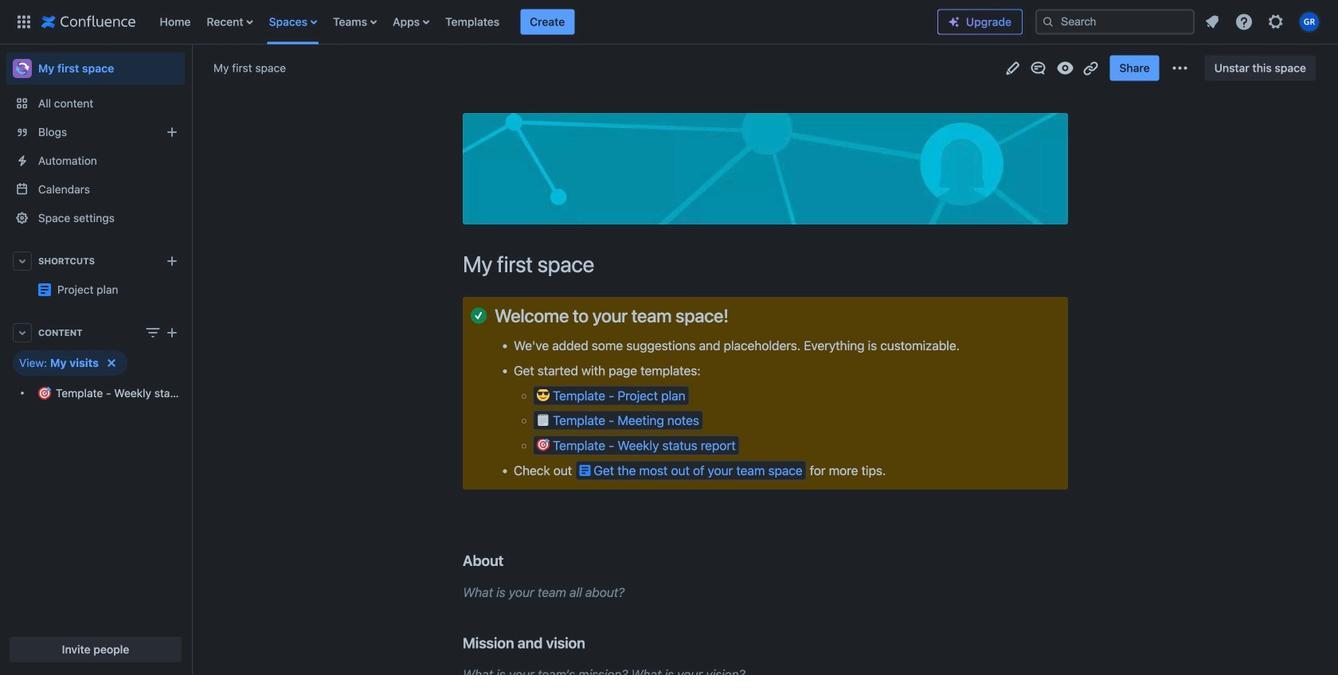 Task type: vqa. For each thing, say whether or not it's contained in the screenshot.
list item in the Global element
yes



Task type: locate. For each thing, give the bounding box(es) containing it.
copy link image
[[1081, 59, 1100, 78]]

copy image
[[727, 306, 746, 325]]

:sunglasses: image
[[537, 389, 550, 401]]

:dart: image
[[537, 439, 550, 451], [537, 439, 550, 451]]

:notepad_spiral: image
[[537, 414, 550, 426]]

create a blog image
[[163, 123, 182, 142]]

collapse sidebar image
[[174, 53, 209, 84]]

1 horizontal spatial list
[[1198, 8, 1329, 36]]

space element
[[0, 45, 191, 675]]

region inside space element
[[6, 350, 185, 408]]

notification icon image
[[1203, 12, 1222, 31]]

get the most out of your team space image
[[579, 464, 591, 477]]

appswitcher icon image
[[14, 12, 33, 31]]

settings icon image
[[1267, 12, 1286, 31]]

copy image
[[502, 551, 521, 570], [584, 634, 603, 653]]

list item
[[520, 9, 575, 35]]

1 vertical spatial copy image
[[584, 634, 603, 653]]

confluence image
[[41, 12, 136, 31], [41, 12, 136, 31]]

region
[[6, 350, 185, 408]]

more actions image
[[1171, 59, 1190, 78]]

:sunglasses: image
[[537, 389, 550, 401]]

change view image
[[143, 323, 163, 343]]

0 horizontal spatial copy image
[[502, 551, 521, 570]]

create a page image
[[163, 323, 182, 343]]

1 horizontal spatial copy image
[[584, 634, 603, 653]]

None search field
[[1036, 9, 1195, 35]]

list
[[152, 0, 938, 44], [1198, 8, 1329, 36]]

0 horizontal spatial list
[[152, 0, 938, 44]]

premium image
[[948, 16, 961, 28]]

:dart: image
[[38, 387, 51, 400], [38, 387, 51, 400]]

stop watching image
[[1056, 59, 1075, 78]]

banner
[[0, 0, 1338, 45]]



Task type: describe. For each thing, give the bounding box(es) containing it.
:notepad_spiral: image
[[537, 414, 550, 426]]

help icon image
[[1235, 12, 1254, 31]]

edit this page image
[[1003, 59, 1022, 78]]

template - project plan image
[[38, 284, 51, 296]]

list for premium icon
[[1198, 8, 1329, 36]]

:check_mark: image
[[471, 308, 487, 324]]

add shortcut image
[[163, 252, 182, 271]]

0 vertical spatial copy image
[[502, 551, 521, 570]]

list item inside list
[[520, 9, 575, 35]]

Search field
[[1036, 9, 1195, 35]]

list for appswitcher icon at the left
[[152, 0, 938, 44]]

clear view image
[[102, 354, 121, 373]]

search image
[[1042, 16, 1055, 28]]

global element
[[10, 0, 938, 44]]



